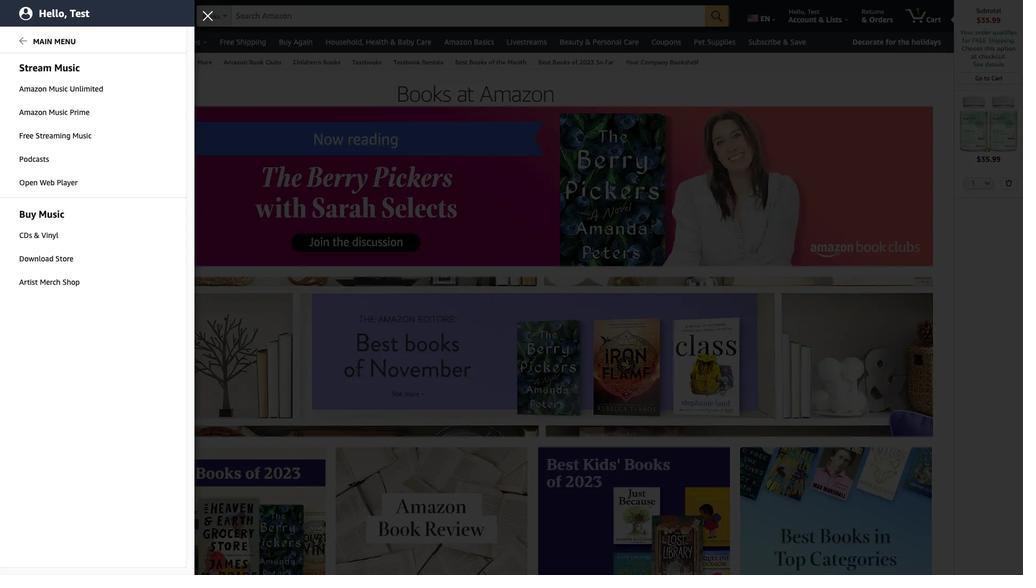 Task type: describe. For each thing, give the bounding box(es) containing it.
orders
[[869, 15, 893, 24]]

open web player
[[19, 178, 78, 187]]

now reading. bright young women with sarah selects. join the discussion. image
[[134, 107, 933, 266]]

store
[[55, 254, 74, 263]]

amazon music prime
[[19, 108, 90, 117]]

coupons
[[652, 37, 681, 46]]

1 horizontal spatial children's books link
[[287, 53, 346, 70]]

dropdown image
[[985, 181, 990, 185]]

to right go
[[984, 75, 990, 82]]

pacific
[[33, 216, 52, 224]]

shop
[[62, 278, 80, 287]]

hello, test inside the "navigation" navigation
[[789, 7, 820, 15]]

at
[[971, 52, 977, 60]]

& for returns & orders
[[862, 15, 867, 24]]

2 vertical spatial music
[[72, 131, 92, 140]]

1 care from the left
[[416, 37, 432, 46]]

stream music
[[19, 62, 80, 74]]

see
[[973, 60, 984, 68]]

unlimited
[[70, 84, 103, 93]]

amazon book review image
[[336, 448, 528, 576]]

1 horizontal spatial best books of the month link
[[449, 53, 533, 70]]

main menu
[[33, 37, 76, 46]]

0 vertical spatial cart
[[926, 15, 941, 24]]

popular
[[10, 109, 35, 117]]

en link
[[741, 3, 781, 29]]

facebook
[[69, 282, 97, 290]]

checkbox image
[[10, 464, 18, 473]]

amazon book clubs
[[224, 58, 281, 66]]

books by black writers link
[[15, 207, 81, 214]]

in inside best books of the month best books of 2023 so far celebrity picks books by black writers asian pacific american authors read with pride deals in books
[[33, 236, 38, 243]]

los
[[125, 7, 134, 15]]

deals inside the "navigation" navigation
[[75, 37, 93, 46]]

cart inside go to cart link
[[992, 75, 1003, 82]]

amazon for amazon basics
[[444, 37, 472, 46]]

go to cart link
[[958, 73, 1020, 84]]

player
[[57, 178, 78, 187]]

your for your order qualifies for free shipping. choose this option at checkout. see details
[[961, 28, 974, 36]]

& for beauty & personal care
[[585, 37, 591, 46]]

buy again
[[279, 37, 313, 46]]

artist merch shop
[[19, 278, 80, 287]]

more inside more in books 100 books to read in a lifetime amazon book review blog amazon books on facebook
[[10, 252, 26, 260]]

free shipping link
[[213, 35, 273, 50]]

books inside search box
[[202, 12, 220, 20]]

main menu link
[[0, 30, 187, 53]]

in inside hispanic and latino stories books in spanish back to school books children's books
[[34, 140, 39, 147]]

1 horizontal spatial 1
[[972, 179, 975, 186]]

books in spanish link
[[15, 140, 64, 147]]

stories
[[73, 130, 93, 138]]

in right popular
[[37, 109, 43, 117]]

Search Amazon text field
[[232, 6, 705, 26]]

coq10 600mg softgels | high absorption coq10 ubiquinol supplement | reduced form enhanced with vitamin e &amp; omega 3 6 9 | antioxidant powerhouse good for health | 120 softgels image
[[960, 95, 1018, 154]]

best books of the month best books of 2023 so far celebrity picks books by black writers asian pacific american authors read with pride deals in books
[[15, 178, 103, 243]]

podcasts
[[19, 155, 49, 164]]

this
[[985, 44, 995, 52]]

your company bookshelf link
[[620, 53, 705, 70]]

buy again link
[[273, 35, 319, 50]]

livestreams link
[[501, 35, 553, 50]]

100
[[15, 263, 26, 271]]

$35.99 inside "subtotal $35.99"
[[977, 15, 1001, 25]]

baby
[[398, 37, 415, 46]]

0 horizontal spatial hello,
[[39, 7, 67, 19]]

best for best sellers & more
[[156, 58, 168, 66]]

none submit inside books search box
[[705, 5, 729, 27]]

picks
[[42, 197, 57, 205]]

basics
[[474, 37, 494, 46]]

& for subscribe & save
[[783, 37, 789, 46]]

vinyl
[[41, 231, 58, 240]]

book inside more in books 100 books to read in a lifetime amazon book review blog amazon books on facebook
[[40, 273, 55, 280]]

2023 inside best books of the month best books of 2023 so far celebrity picks books by black writers asian pacific american authors read with pride deals in books
[[56, 188, 70, 195]]

best sellers & more link
[[150, 53, 218, 70]]

stream
[[19, 62, 52, 74]]

0 vertical spatial the
[[898, 37, 910, 46]]

best books in top categories image
[[741, 448, 932, 576]]

advanced
[[44, 58, 72, 66]]

delivering
[[86, 7, 115, 15]]

buy
[[279, 37, 292, 46]]

qualifies
[[993, 28, 1017, 36]]

returns & orders
[[862, 7, 893, 24]]

company
[[641, 58, 668, 66]]

to inside more in books 100 books to read in a lifetime amazon book review blog amazon books on facebook
[[47, 263, 52, 271]]

podcasts link
[[0, 148, 187, 171]]

more inside the "navigation" navigation
[[197, 58, 212, 66]]

the for best books of the month
[[496, 58, 506, 66]]

books%20at%20amazon image
[[253, 78, 701, 107]]

download
[[19, 254, 54, 263]]

deals inside best books of the month best books of 2023 so far celebrity picks books by black writers asian pacific american authors read with pride deals in books
[[15, 236, 31, 243]]

best up 'celebrity'
[[15, 178, 28, 185]]

checkout.
[[979, 52, 1006, 60]]

all
[[25, 38, 34, 47]]

go
[[975, 75, 983, 82]]

amazon music unlimited link
[[0, 78, 187, 100]]

celebrity
[[15, 197, 40, 205]]

children's books
[[293, 58, 341, 66]]

to inside hispanic and latino stories books in spanish back to school books children's books
[[31, 149, 36, 157]]

by
[[34, 207, 41, 214]]

so inside best books of the month best books of 2023 so far celebrity picks books by black writers asian pacific american authors read with pride deals in books
[[72, 188, 80, 195]]

free streaming music link
[[0, 125, 187, 147]]

the for best books of the month best books of 2023 so far celebrity picks books by black writers asian pacific american authors read with pride deals in books
[[56, 178, 65, 185]]

best for best books of 2023 so far
[[538, 58, 551, 66]]

blog
[[79, 273, 92, 280]]

download store link
[[0, 248, 187, 270]]

holiday deals link
[[41, 35, 100, 50]]

main
[[33, 37, 52, 46]]

lifetime
[[83, 263, 106, 271]]

textbook
[[394, 58, 420, 66]]

hello, inside the "navigation" navigation
[[789, 7, 806, 15]]

books link
[[8, 53, 38, 70]]

save
[[791, 37, 806, 46]]

account
[[789, 15, 817, 24]]

and
[[41, 130, 52, 138]]

children's inside hispanic and latino stories books in spanish back to school books children's books
[[15, 159, 43, 166]]

best books of 2023 image
[[134, 448, 326, 576]]

asian pacific american authors link
[[15, 216, 103, 224]]

coupons link
[[645, 35, 688, 50]]

0 horizontal spatial best books of the month link
[[15, 178, 85, 185]]

american
[[53, 216, 80, 224]]

buy
[[19, 208, 36, 220]]

amazon for amazon book clubs
[[224, 58, 247, 66]]

& for cds & vinyl
[[34, 231, 40, 240]]

& left baby
[[390, 37, 396, 46]]

0 horizontal spatial test
[[70, 7, 89, 19]]

popular in books
[[10, 109, 67, 117]]

of for best books of the month
[[489, 58, 495, 66]]

authors
[[81, 216, 103, 224]]

household,
[[326, 37, 364, 46]]

to inside delivering to los angeles 90005 update location
[[117, 7, 123, 15]]

amazon for amazon music prime
[[19, 108, 47, 117]]

shipping
[[236, 37, 266, 46]]

subscribe & save link
[[742, 35, 813, 50]]

pride
[[45, 226, 60, 233]]

free
[[972, 36, 987, 44]]

amazon music prime link
[[0, 101, 187, 124]]

school
[[38, 149, 58, 157]]

music for stream music
[[54, 62, 80, 74]]

your company bookshelf
[[626, 58, 699, 66]]



Task type: locate. For each thing, give the bounding box(es) containing it.
Books search field
[[197, 5, 729, 28]]

in left a
[[71, 263, 76, 271]]

artist merch shop link
[[0, 271, 187, 294]]

music for prime
[[49, 108, 68, 117]]

on
[[60, 282, 67, 290]]

1 left the dropdown icon
[[972, 179, 975, 186]]

far down personal
[[605, 58, 614, 66]]

of for best books of 2023 so far
[[572, 58, 578, 66]]

the left holidays
[[898, 37, 910, 46]]

2 horizontal spatial the
[[898, 37, 910, 46]]

0 vertical spatial 1
[[916, 6, 921, 17]]

& inside 'returns & orders'
[[862, 15, 867, 24]]

cart down details
[[992, 75, 1003, 82]]

of for best books of the month best books of 2023 so far celebrity picks books by black writers asian pacific american authors read with pride deals in books
[[49, 178, 54, 185]]

0 vertical spatial free
[[220, 37, 234, 46]]

celebrity picks link
[[15, 197, 57, 205]]

0 horizontal spatial children's
[[15, 159, 43, 166]]

1 vertical spatial far
[[82, 188, 91, 195]]

$35.99 down subtotal
[[977, 15, 1001, 25]]

personal
[[593, 37, 622, 46]]

music right latino
[[72, 131, 92, 140]]

your inside your order qualifies for free shipping. choose this option at checkout. see details
[[961, 28, 974, 36]]

month down livestreams link
[[508, 58, 527, 66]]

menu
[[54, 37, 76, 46]]

hello, test link
[[0, 0, 195, 27]]

2 care from the left
[[624, 37, 639, 46]]

free streaming music
[[19, 131, 92, 140]]

in
[[37, 109, 43, 117], [34, 140, 39, 147], [33, 236, 38, 243], [28, 252, 34, 260], [71, 263, 76, 271]]

music left prime
[[49, 108, 68, 117]]

so down "beauty & personal care" link
[[596, 58, 604, 66]]

go to cart
[[975, 75, 1003, 82]]

0 horizontal spatial book
[[40, 273, 55, 280]]

music for buy music
[[39, 208, 64, 220]]

0 vertical spatial best books of the month link
[[449, 53, 533, 70]]

in down deals in books link
[[28, 252, 34, 260]]

sellers
[[170, 58, 189, 66]]

0 horizontal spatial your
[[626, 58, 639, 66]]

far inside best books of the month best books of 2023 so far celebrity picks books by black writers asian pacific american authors read with pride deals in books
[[82, 188, 91, 195]]

1 vertical spatial music
[[49, 108, 68, 117]]

open
[[19, 178, 38, 187]]

children's inside the "navigation" navigation
[[293, 58, 321, 66]]

children's books link down again
[[287, 53, 346, 70]]

far inside best books of 2023 so far link
[[605, 58, 614, 66]]

amazon
[[444, 37, 472, 46], [224, 58, 247, 66], [19, 84, 47, 93], [19, 108, 47, 117], [15, 273, 38, 280], [15, 282, 38, 290]]

90005
[[161, 7, 179, 15]]

free for free streaming music
[[19, 131, 34, 140]]

hello, test left "lists"
[[789, 7, 820, 15]]

supplies
[[707, 37, 736, 46]]

1 vertical spatial 2023
[[56, 188, 70, 195]]

your for your company bookshelf
[[626, 58, 639, 66]]

books
[[202, 12, 220, 20], [14, 58, 32, 66], [323, 58, 341, 66], [469, 58, 487, 66], [553, 58, 570, 66], [45, 109, 67, 117], [15, 140, 33, 147], [59, 149, 77, 157], [45, 159, 63, 166], [29, 178, 47, 185], [29, 188, 47, 195], [15, 207, 33, 214], [40, 236, 58, 243], [36, 252, 57, 260], [27, 263, 45, 271], [40, 282, 58, 290]]

of down beauty at the top of the page
[[572, 58, 578, 66]]

0 horizontal spatial for
[[886, 37, 896, 46]]

amazon books on facebook link
[[15, 282, 97, 290]]

angeles
[[136, 7, 159, 15]]

0 vertical spatial far
[[605, 58, 614, 66]]

household, health & baby care
[[326, 37, 432, 46]]

bookshelf
[[670, 58, 699, 66]]

1 horizontal spatial test
[[808, 7, 820, 15]]

music for unlimited
[[49, 84, 68, 93]]

1 vertical spatial best books of the month link
[[15, 178, 85, 185]]

1 horizontal spatial month
[[508, 58, 527, 66]]

1 vertical spatial children's
[[15, 159, 43, 166]]

location
[[113, 15, 142, 24]]

best left sellers
[[156, 58, 168, 66]]

search
[[74, 58, 93, 66]]

month for best books of the month best books of 2023 so far celebrity picks books by black writers asian pacific american authors read with pride deals in books
[[67, 178, 85, 185]]

1 horizontal spatial hello, test
[[789, 7, 820, 15]]

0 vertical spatial music
[[54, 62, 80, 74]]

best books of the month link down basics
[[449, 53, 533, 70]]

music down stream music
[[49, 84, 68, 93]]

1 horizontal spatial best books of 2023 so far link
[[533, 53, 620, 70]]

hispanic and latino stories link
[[15, 130, 93, 138]]

test
[[70, 7, 89, 19], [808, 7, 820, 15]]

& right beauty at the top of the page
[[585, 37, 591, 46]]

0 vertical spatial best books of 2023 so far link
[[533, 53, 620, 70]]

best down open
[[15, 188, 28, 195]]

amazon music unlimited
[[19, 84, 103, 93]]

so down the player
[[72, 188, 80, 195]]

with
[[32, 226, 43, 233]]

1 vertical spatial the
[[496, 58, 506, 66]]

rentals
[[422, 58, 444, 66]]

far up authors
[[82, 188, 91, 195]]

the down livestreams link
[[496, 58, 506, 66]]

best down livestreams link
[[538, 58, 551, 66]]

1 horizontal spatial cart
[[992, 75, 1003, 82]]

1 vertical spatial best books of 2023 so far link
[[15, 188, 91, 195]]

shipping.
[[988, 36, 1016, 44]]

1 horizontal spatial deals
[[75, 37, 93, 46]]

1 horizontal spatial so
[[596, 58, 604, 66]]

1 vertical spatial 1
[[972, 179, 975, 186]]

textbooks link
[[346, 53, 388, 70]]

hello, test inside hello, test link
[[39, 7, 89, 19]]

best books of 2023 so far link down open web player
[[15, 188, 91, 195]]

hello, test
[[39, 7, 89, 19], [789, 7, 820, 15]]

0 vertical spatial children's books link
[[287, 53, 346, 70]]

account & lists
[[789, 15, 842, 24]]

hello, up save
[[789, 7, 806, 15]]

the right web at the left of page
[[56, 178, 65, 185]]

1 horizontal spatial free
[[220, 37, 234, 46]]

your left company on the right of the page
[[626, 58, 639, 66]]

free shipping
[[220, 37, 266, 46]]

delete image
[[1005, 179, 1013, 186]]

children's down back
[[15, 159, 43, 166]]

0 horizontal spatial far
[[82, 188, 91, 195]]

None submit
[[705, 5, 729, 27]]

household, health & baby care link
[[319, 35, 438, 50]]

cart
[[926, 15, 941, 24], [992, 75, 1003, 82]]

amazon inside "link"
[[19, 84, 47, 93]]

month for best books of the month
[[508, 58, 527, 66]]

free up back
[[19, 131, 34, 140]]

1 vertical spatial more
[[10, 252, 26, 260]]

0 horizontal spatial best books of 2023 so far link
[[15, 188, 91, 195]]

2023 inside the "navigation" navigation
[[580, 58, 595, 66]]

see details link
[[960, 60, 1018, 68]]

hello, test up menu
[[39, 7, 89, 19]]

writers
[[60, 207, 81, 214]]

0 horizontal spatial 1
[[916, 6, 921, 17]]

children's
[[293, 58, 321, 66], [15, 159, 43, 166]]

review
[[57, 273, 77, 280]]

2023 down "beauty & personal care" link
[[580, 58, 595, 66]]

book up amazon books on facebook link
[[40, 273, 55, 280]]

cds
[[19, 231, 32, 240]]

1 up holidays
[[916, 6, 921, 17]]

for inside your order qualifies for free shipping. choose this option at checkout. see details
[[962, 36, 971, 44]]

0 vertical spatial 2023
[[580, 58, 595, 66]]

groceries link
[[162, 35, 213, 50]]

read down asian on the top
[[15, 226, 30, 233]]

1 horizontal spatial book
[[249, 58, 264, 66]]

cart up holidays
[[926, 15, 941, 24]]

0 vertical spatial month
[[508, 58, 527, 66]]

to up amazon book review blog link
[[47, 263, 52, 271]]

best books of november image
[[134, 277, 933, 437]]

1 horizontal spatial far
[[605, 58, 614, 66]]

best kids' books of 2023 image
[[538, 448, 730, 576]]

deals up search
[[75, 37, 93, 46]]

0 horizontal spatial the
[[56, 178, 65, 185]]

0 horizontal spatial children's books link
[[15, 159, 63, 166]]

subtotal $35.99
[[976, 6, 1001, 25]]

month down podcasts link
[[67, 178, 85, 185]]

0 vertical spatial read
[[15, 226, 30, 233]]

web
[[40, 178, 55, 187]]

book left clubs
[[249, 58, 264, 66]]

1 vertical spatial cart
[[992, 75, 1003, 82]]

your left the order
[[961, 28, 974, 36]]

month inside best books of the month best books of 2023 so far celebrity picks books by black writers asian pacific american authors read with pride deals in books
[[67, 178, 85, 185]]

subtotal
[[976, 6, 1001, 14]]

1 horizontal spatial care
[[624, 37, 639, 46]]

0 vertical spatial deals
[[75, 37, 93, 46]]

test inside the "navigation" navigation
[[808, 7, 820, 15]]

to left 'los'
[[117, 7, 123, 15]]

0 horizontal spatial so
[[72, 188, 80, 195]]

decorate for the holidays
[[853, 37, 941, 46]]

1 vertical spatial music
[[39, 208, 64, 220]]

textbook rentals link
[[388, 53, 449, 70]]

1 vertical spatial your
[[626, 58, 639, 66]]

order
[[976, 28, 991, 36]]

amazon basics link
[[438, 35, 501, 50]]

& right cds
[[34, 231, 40, 240]]

1 vertical spatial month
[[67, 178, 85, 185]]

holiday
[[47, 37, 73, 46]]

hello, up main menu
[[39, 7, 67, 19]]

& left "lists"
[[819, 15, 824, 24]]

of
[[489, 58, 495, 66], [572, 58, 578, 66], [49, 178, 54, 185], [49, 188, 54, 195]]

1 vertical spatial so
[[72, 188, 80, 195]]

1
[[916, 6, 921, 17], [972, 179, 975, 186]]

in down read with pride link
[[33, 236, 38, 243]]

asian
[[15, 216, 31, 224]]

navigation navigation
[[0, 0, 1023, 576]]

1 horizontal spatial children's
[[293, 58, 321, 66]]

advanced search link
[[38, 53, 99, 70]]

latino
[[54, 130, 71, 138]]

0 horizontal spatial hello, test
[[39, 7, 89, 19]]

1 horizontal spatial hello,
[[789, 7, 806, 15]]

0 horizontal spatial more
[[10, 252, 26, 260]]

children's down again
[[293, 58, 321, 66]]

best for best books of the month
[[455, 58, 468, 66]]

amazon book review blog link
[[15, 273, 92, 280]]

for right decorate
[[886, 37, 896, 46]]

1 vertical spatial $35.99
[[977, 154, 1001, 163]]

read inside more in books 100 books to read in a lifetime amazon book review blog amazon books on facebook
[[54, 263, 69, 271]]

black
[[43, 207, 59, 214]]

1 horizontal spatial the
[[496, 58, 506, 66]]

spanish
[[41, 140, 64, 147]]

0 horizontal spatial free
[[19, 131, 34, 140]]

for left free on the top of page
[[962, 36, 971, 44]]

0 vertical spatial your
[[961, 28, 974, 36]]

best books of the month
[[455, 58, 527, 66]]

1 vertical spatial read
[[54, 263, 69, 271]]

test left "lists"
[[808, 7, 820, 15]]

so inside the "navigation" navigation
[[596, 58, 604, 66]]

care right personal
[[624, 37, 639, 46]]

& for account & lists
[[819, 15, 824, 24]]

0 horizontal spatial cart
[[926, 15, 941, 24]]

1 horizontal spatial read
[[54, 263, 69, 271]]

1 horizontal spatial more
[[197, 58, 212, 66]]

1 vertical spatial book
[[40, 273, 55, 280]]

1 horizontal spatial for
[[962, 36, 971, 44]]

beauty
[[560, 37, 583, 46]]

0 horizontal spatial deals
[[15, 236, 31, 243]]

more right sellers
[[197, 58, 212, 66]]

of down basics
[[489, 58, 495, 66]]

0 vertical spatial $35.99
[[977, 15, 1001, 25]]

1 vertical spatial deals
[[15, 236, 31, 243]]

your
[[961, 28, 974, 36], [626, 58, 639, 66]]

more up 100
[[10, 252, 26, 260]]

1 vertical spatial free
[[19, 131, 34, 140]]

book inside the "navigation" navigation
[[249, 58, 264, 66]]

1 horizontal spatial your
[[961, 28, 974, 36]]

2 vertical spatial the
[[56, 178, 65, 185]]

deals down read with pride link
[[15, 236, 31, 243]]

care
[[416, 37, 432, 46], [624, 37, 639, 46]]

beauty & personal care
[[560, 37, 639, 46]]

beauty & personal care link
[[553, 35, 645, 50]]

0 vertical spatial children's
[[293, 58, 321, 66]]

best down amazon basics link at the left of the page
[[455, 58, 468, 66]]

amazon for amazon music unlimited
[[19, 84, 47, 93]]

free inside the "navigation" navigation
[[220, 37, 234, 46]]

best books of 2023 so far link down beauty at the top of the page
[[533, 53, 620, 70]]

& left "orders"
[[862, 15, 867, 24]]

to down books in spanish link
[[31, 149, 36, 157]]

best books of the month link
[[449, 53, 533, 70], [15, 178, 85, 185]]

1 horizontal spatial 2023
[[580, 58, 595, 66]]

0 horizontal spatial read
[[15, 226, 30, 233]]

more in books 100 books to read in a lifetime amazon book review blog amazon books on facebook
[[10, 252, 106, 290]]

$35.99 up the dropdown icon
[[977, 154, 1001, 163]]

music inside "link"
[[49, 84, 68, 93]]

0 vertical spatial book
[[249, 58, 264, 66]]

& left save
[[783, 37, 789, 46]]

the inside best books of the month best books of 2023 so far celebrity picks books by black writers asian pacific american authors read with pride deals in books
[[56, 178, 65, 185]]

cds & vinyl
[[19, 231, 58, 240]]

month inside the "navigation" navigation
[[508, 58, 527, 66]]

1 vertical spatial children's books link
[[15, 159, 63, 166]]

en
[[761, 14, 770, 23]]

100 books to read in a lifetime link
[[15, 263, 106, 271]]

2023
[[580, 58, 595, 66], [56, 188, 70, 195]]

back
[[15, 149, 29, 157]]

free for free shipping
[[220, 37, 234, 46]]

read inside best books of the month best books of 2023 so far celebrity picks books by black writers asian pacific american authors read with pride deals in books
[[15, 226, 30, 233]]

0 horizontal spatial month
[[67, 178, 85, 185]]

0 vertical spatial music
[[49, 84, 68, 93]]

0 horizontal spatial care
[[416, 37, 432, 46]]

& right sellers
[[191, 58, 196, 66]]

care right baby
[[416, 37, 432, 46]]

2023 down the player
[[56, 188, 70, 195]]

decorate
[[853, 37, 884, 46]]

0 vertical spatial so
[[596, 58, 604, 66]]

free left 'shipping'
[[220, 37, 234, 46]]

of left the player
[[49, 178, 54, 185]]

amazon image
[[12, 10, 63, 26]]

download store
[[19, 254, 74, 263]]

livestreams
[[507, 37, 547, 46]]

0 horizontal spatial 2023
[[56, 188, 70, 195]]

test up the holiday deals
[[70, 7, 89, 19]]

0 vertical spatial more
[[197, 58, 212, 66]]

best books of the month link up picks
[[15, 178, 85, 185]]

read up review
[[54, 263, 69, 271]]

of down open web player
[[49, 188, 54, 195]]

update
[[86, 15, 111, 24]]

children's books link down back to school books link
[[15, 159, 63, 166]]

in up back to school books link
[[34, 140, 39, 147]]

best
[[156, 58, 168, 66], [455, 58, 468, 66], [538, 58, 551, 66], [15, 178, 28, 185], [15, 188, 28, 195]]



Task type: vqa. For each thing, say whether or not it's contained in the screenshot.
"sponsored" "link"
no



